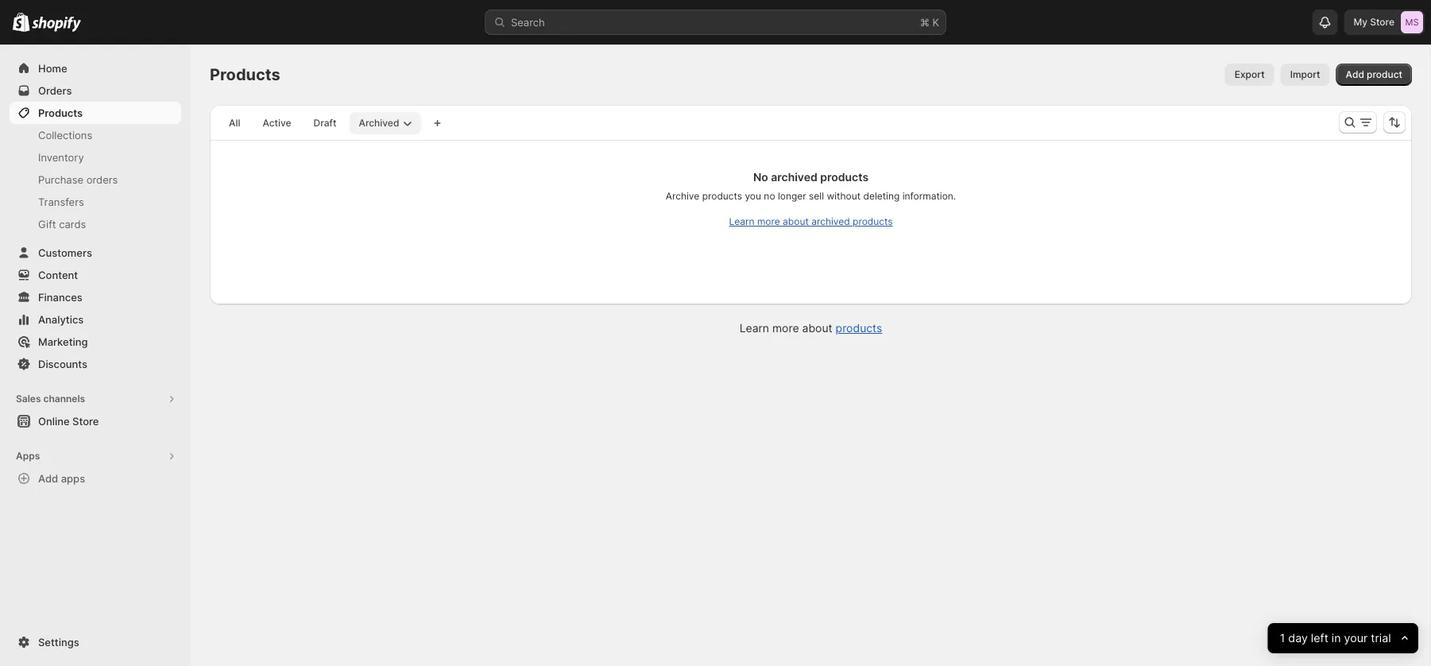 Task type: locate. For each thing, give the bounding box(es) containing it.
purchase
[[38, 173, 84, 186]]

products link
[[836, 322, 883, 335]]

online
[[38, 415, 70, 427]]

1 vertical spatial archived
[[812, 216, 850, 227]]

archived
[[771, 171, 818, 184], [812, 216, 850, 227]]

learn more about archived products
[[729, 216, 893, 227]]

draft
[[314, 117, 337, 129]]

0 horizontal spatial store
[[72, 415, 99, 427]]

orders link
[[10, 79, 181, 102]]

add left the product
[[1346, 69, 1365, 80]]

content link
[[10, 264, 181, 286]]

more
[[757, 216, 780, 227], [773, 322, 799, 335]]

left
[[1312, 632, 1329, 645]]

shopify image
[[13, 12, 30, 32], [32, 16, 81, 32]]

about for archived
[[783, 216, 809, 227]]

0 vertical spatial more
[[757, 216, 780, 227]]

your
[[1345, 632, 1368, 645]]

1 horizontal spatial store
[[1371, 16, 1395, 28]]

gift cards link
[[10, 213, 181, 235]]

no
[[754, 171, 769, 184]]

discounts
[[38, 358, 87, 370]]

marketing link
[[10, 331, 181, 353]]

about left products link
[[802, 322, 833, 335]]

transfers
[[38, 196, 84, 208]]

more for learn more about products
[[773, 322, 799, 335]]

1 vertical spatial store
[[72, 415, 99, 427]]

archived up longer
[[771, 171, 818, 184]]

store inside button
[[72, 415, 99, 427]]

⌘
[[921, 16, 930, 28]]

archive products you no longer sell without deleting information.
[[666, 190, 956, 202]]

0 vertical spatial products
[[210, 65, 280, 84]]

tab list
[[216, 111, 425, 134]]

tab list containing all
[[216, 111, 425, 134]]

k
[[933, 16, 940, 28]]

archived
[[359, 117, 399, 129]]

more left products link
[[773, 322, 799, 335]]

channels
[[43, 393, 85, 405]]

about
[[783, 216, 809, 227], [802, 322, 833, 335]]

add inside add product "link"
[[1346, 69, 1365, 80]]

learn
[[729, 216, 755, 227], [740, 322, 769, 335]]

gift
[[38, 218, 56, 230]]

my store image
[[1401, 11, 1424, 33]]

learn for learn more about products
[[740, 322, 769, 335]]

0 vertical spatial add
[[1346, 69, 1365, 80]]

store
[[1371, 16, 1395, 28], [72, 415, 99, 427]]

products up all
[[210, 65, 280, 84]]

you
[[745, 190, 762, 202]]

collections
[[38, 129, 92, 141]]

collections link
[[10, 124, 181, 146]]

products up collections
[[38, 107, 83, 119]]

settings link
[[10, 631, 181, 653]]

products
[[210, 65, 280, 84], [38, 107, 83, 119]]

add
[[1346, 69, 1365, 80], [38, 472, 58, 485]]

1 horizontal spatial shopify image
[[32, 16, 81, 32]]

learn more about products
[[740, 322, 883, 335]]

add left apps
[[38, 472, 58, 485]]

analytics
[[38, 313, 84, 326]]

0 vertical spatial store
[[1371, 16, 1395, 28]]

about for products
[[802, 322, 833, 335]]

1 vertical spatial products
[[38, 107, 83, 119]]

1 vertical spatial about
[[802, 322, 833, 335]]

more down no
[[757, 216, 780, 227]]

store down sales channels button
[[72, 415, 99, 427]]

cards
[[59, 218, 86, 230]]

about down longer
[[783, 216, 809, 227]]

store right my
[[1371, 16, 1395, 28]]

apps button
[[10, 445, 181, 467]]

archived down without
[[812, 216, 850, 227]]

1 vertical spatial learn
[[740, 322, 769, 335]]

1 horizontal spatial add
[[1346, 69, 1365, 80]]

marketing
[[38, 335, 88, 348]]

online store link
[[10, 410, 181, 432]]

add inside add apps button
[[38, 472, 58, 485]]

products
[[821, 171, 869, 184], [702, 190, 743, 202], [853, 216, 893, 227], [836, 322, 883, 335]]

add for add apps
[[38, 472, 58, 485]]

without
[[827, 190, 861, 202]]

apps
[[16, 450, 40, 462]]

day
[[1289, 632, 1308, 645]]

1 horizontal spatial products
[[210, 65, 280, 84]]

draft link
[[304, 112, 346, 134]]

1 vertical spatial more
[[773, 322, 799, 335]]

0 vertical spatial learn
[[729, 216, 755, 227]]

products link
[[10, 102, 181, 124]]

purchase orders
[[38, 173, 118, 186]]

deleting
[[864, 190, 900, 202]]

0 horizontal spatial add
[[38, 472, 58, 485]]

import
[[1291, 69, 1321, 80]]

1 vertical spatial add
[[38, 472, 58, 485]]

0 vertical spatial about
[[783, 216, 809, 227]]

all link
[[219, 112, 250, 134]]

analytics link
[[10, 308, 181, 331]]



Task type: vqa. For each thing, say whether or not it's contained in the screenshot.
of
no



Task type: describe. For each thing, give the bounding box(es) containing it.
finances link
[[10, 286, 181, 308]]

store for online store
[[72, 415, 99, 427]]

online store
[[38, 415, 99, 427]]

active link
[[253, 112, 301, 134]]

all
[[229, 117, 240, 129]]

0 vertical spatial archived
[[771, 171, 818, 184]]

gift cards
[[38, 218, 86, 230]]

customers
[[38, 246, 92, 259]]

transfers link
[[10, 191, 181, 213]]

inventory link
[[10, 146, 181, 169]]

1 day left in your trial
[[1281, 632, 1392, 645]]

add for add product
[[1346, 69, 1365, 80]]

discounts link
[[10, 353, 181, 375]]

sales
[[16, 393, 41, 405]]

my
[[1354, 16, 1368, 28]]

store for my store
[[1371, 16, 1395, 28]]

0 horizontal spatial products
[[38, 107, 83, 119]]

information.
[[903, 190, 956, 202]]

online store button
[[0, 410, 191, 432]]

home
[[38, 62, 67, 74]]

in
[[1332, 632, 1342, 645]]

no
[[764, 190, 776, 202]]

sell
[[809, 190, 824, 202]]

my store
[[1354, 16, 1395, 28]]

0 horizontal spatial shopify image
[[13, 12, 30, 32]]

add apps
[[38, 472, 85, 485]]

learn more about archived products link
[[729, 216, 893, 227]]

add apps button
[[10, 467, 181, 490]]

archived button
[[349, 112, 422, 134]]

export button
[[1226, 64, 1275, 86]]

customers link
[[10, 242, 181, 264]]

inventory
[[38, 151, 84, 163]]

1
[[1281, 632, 1286, 645]]

content
[[38, 269, 78, 281]]

home link
[[10, 57, 181, 79]]

trial
[[1372, 632, 1392, 645]]

more for learn more about archived products
[[757, 216, 780, 227]]

import button
[[1281, 64, 1330, 86]]

learn for learn more about archived products
[[729, 216, 755, 227]]

add product
[[1346, 69, 1403, 80]]

settings
[[38, 636, 79, 648]]

⌘ k
[[921, 16, 940, 28]]

orders
[[86, 173, 118, 186]]

longer
[[778, 190, 807, 202]]

add product link
[[1337, 64, 1413, 86]]

sales channels
[[16, 393, 85, 405]]

orders
[[38, 84, 72, 97]]

finances
[[38, 291, 82, 303]]

export
[[1235, 69, 1265, 80]]

product
[[1367, 69, 1403, 80]]

apps
[[61, 472, 85, 485]]

sales channels button
[[10, 388, 181, 410]]

no archived products
[[754, 171, 869, 184]]

archive
[[666, 190, 700, 202]]

search
[[511, 16, 545, 28]]

1 day left in your trial button
[[1268, 623, 1419, 653]]

purchase orders link
[[10, 169, 181, 191]]

active
[[263, 117, 291, 129]]



